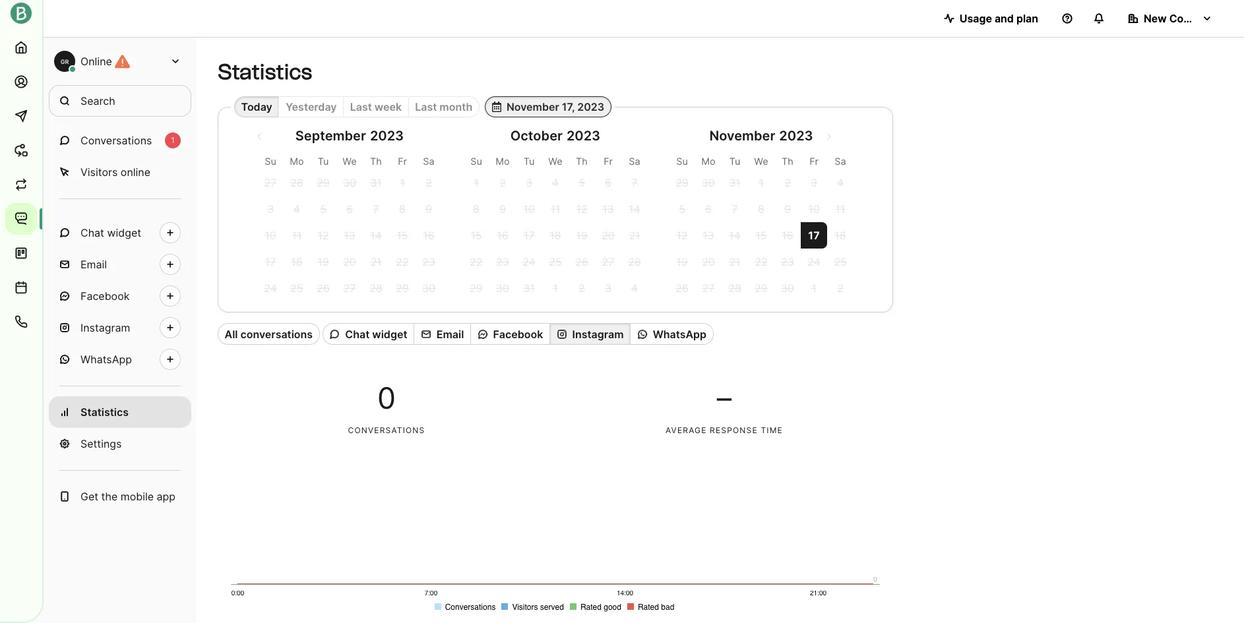 Task type: vqa. For each thing, say whether or not it's contained in the screenshot.
the all conversations
yes



Task type: locate. For each thing, give the bounding box(es) containing it.
1 fr from the left
[[398, 156, 407, 167]]

we down 'october 2023' at the left top of page
[[549, 156, 563, 167]]

2 grid from the left
[[463, 153, 648, 302]]

conversations down 0
[[348, 426, 425, 435]]

2 th from the left
[[576, 156, 588, 167]]

1 vertical spatial chat widget
[[345, 328, 407, 341]]

2 horizontal spatial th
[[782, 156, 794, 167]]

0 horizontal spatial whatsapp
[[80, 353, 132, 366]]

1 horizontal spatial mo
[[496, 156, 510, 167]]

sa inside 17 grid
[[835, 156, 846, 167]]

grid for september
[[257, 153, 442, 302]]

0 horizontal spatial november
[[507, 100, 559, 114]]

1 heading from the left
[[257, 128, 442, 153]]

whatsapp
[[653, 328, 707, 341], [80, 353, 132, 366]]

0 horizontal spatial heading
[[257, 128, 442, 153]]

1
[[171, 135, 175, 145]]

0 horizontal spatial conversations
[[240, 328, 313, 341]]

november for november 2023
[[710, 128, 776, 144]]

chat widget link
[[49, 217, 191, 249]]

september
[[296, 128, 366, 144]]

1 sa from the left
[[423, 156, 435, 167]]

1 th from the left
[[370, 156, 382, 167]]

su for november
[[676, 156, 688, 167]]

new
[[1144, 12, 1167, 25]]

2 horizontal spatial sa
[[835, 156, 846, 167]]

chat widget
[[80, 226, 141, 240], [345, 328, 407, 341]]

1 horizontal spatial chat widget
[[345, 328, 407, 341]]

statistics up settings
[[80, 406, 129, 419]]

0 vertical spatial conversations
[[240, 328, 313, 341]]

visitors
[[80, 166, 118, 179]]

chat inside "button"
[[345, 328, 370, 341]]

we
[[343, 156, 357, 167], [549, 156, 563, 167], [754, 156, 768, 167]]

1 horizontal spatial instagram
[[572, 328, 624, 341]]

0 vertical spatial statistics
[[218, 59, 312, 84]]

1 horizontal spatial facebook
[[493, 328, 543, 341]]

grid
[[257, 153, 442, 302], [463, 153, 648, 302]]

2 horizontal spatial we
[[754, 156, 768, 167]]

0 horizontal spatial chat widget
[[80, 226, 141, 240]]

tu
[[318, 156, 329, 167], [524, 156, 535, 167], [730, 156, 740, 167]]

tu for september
[[318, 156, 329, 167]]

november inside heading
[[710, 128, 776, 144]]

widget inside "button"
[[372, 328, 407, 341]]

2 horizontal spatial mo
[[702, 156, 716, 167]]

october
[[511, 128, 563, 144]]

1 horizontal spatial sa
[[629, 156, 640, 167]]

0 horizontal spatial sa
[[423, 156, 435, 167]]

1 we from the left
[[343, 156, 357, 167]]

widget up email link
[[107, 226, 141, 240]]

3 su from the left
[[676, 156, 688, 167]]

1 mo from the left
[[290, 156, 304, 167]]

1 vertical spatial statistics
[[80, 406, 129, 419]]

average
[[666, 426, 707, 435]]

0 horizontal spatial su
[[265, 156, 276, 167]]

1 vertical spatial conversations
[[348, 426, 425, 435]]

1 horizontal spatial chat
[[345, 328, 370, 341]]

17,
[[562, 100, 575, 114]]

november inside button
[[507, 100, 559, 114]]

online
[[80, 55, 112, 68]]

3 fr from the left
[[810, 156, 819, 167]]

1 horizontal spatial we
[[549, 156, 563, 167]]

plan
[[1017, 12, 1039, 25]]

2 su from the left
[[471, 156, 482, 167]]

we inside 17 grid
[[754, 156, 768, 167]]

2 horizontal spatial tu
[[730, 156, 740, 167]]

tu down october
[[524, 156, 535, 167]]

0 horizontal spatial email
[[80, 258, 107, 271]]

1 horizontal spatial whatsapp
[[653, 328, 707, 341]]

chat widget inside "button"
[[345, 328, 407, 341]]

3 mo from the left
[[702, 156, 716, 167]]

facebook link
[[49, 280, 191, 312]]

facebook
[[80, 290, 130, 303], [493, 328, 543, 341]]

fr for september
[[398, 156, 407, 167]]

email
[[80, 258, 107, 271], [437, 328, 464, 341]]

fr
[[398, 156, 407, 167], [604, 156, 613, 167], [810, 156, 819, 167]]

email inside button
[[437, 328, 464, 341]]

2 tu from the left
[[524, 156, 535, 167]]

th down november 2023
[[782, 156, 794, 167]]

2023
[[577, 100, 605, 114], [370, 128, 404, 144], [567, 128, 601, 144], [779, 128, 813, 144]]

we down november 2023
[[754, 156, 768, 167]]

2023 inside button
[[577, 100, 605, 114]]

mo for november
[[702, 156, 716, 167]]

tu inside 17 grid
[[730, 156, 740, 167]]

1 grid from the left
[[257, 153, 442, 302]]

3 we from the left
[[754, 156, 768, 167]]

email left facebook button
[[437, 328, 464, 341]]

statistics up the today
[[218, 59, 312, 84]]

1 horizontal spatial widget
[[372, 328, 407, 341]]

sa
[[423, 156, 435, 167], [629, 156, 640, 167], [835, 156, 846, 167]]

su for september
[[265, 156, 276, 167]]

1 horizontal spatial email
[[437, 328, 464, 341]]

2 we from the left
[[549, 156, 563, 167]]

1 vertical spatial facebook
[[493, 328, 543, 341]]

1 vertical spatial chat
[[345, 328, 370, 341]]

november
[[507, 100, 559, 114], [710, 128, 776, 144]]

tu for october
[[524, 156, 535, 167]]

0 horizontal spatial chat
[[80, 226, 104, 240]]

1 tu from the left
[[318, 156, 329, 167]]

1 horizontal spatial statistics
[[218, 59, 312, 84]]

email link
[[49, 249, 191, 280]]

0 horizontal spatial mo
[[290, 156, 304, 167]]

0 vertical spatial widget
[[107, 226, 141, 240]]

we down september 2023
[[343, 156, 357, 167]]

1 horizontal spatial november
[[710, 128, 776, 144]]

1 horizontal spatial su
[[471, 156, 482, 167]]

1 horizontal spatial conversations
[[348, 426, 425, 435]]

0 vertical spatial email
[[80, 258, 107, 271]]

instagram inside button
[[572, 328, 624, 341]]

0 horizontal spatial th
[[370, 156, 382, 167]]

tu down november 2023
[[730, 156, 740, 167]]

2023 for november 2023
[[779, 128, 813, 144]]

mo
[[290, 156, 304, 167], [496, 156, 510, 167], [702, 156, 716, 167]]

usage and plan
[[960, 12, 1039, 25]]

1 horizontal spatial th
[[576, 156, 588, 167]]

0 vertical spatial whatsapp
[[653, 328, 707, 341]]

get the mobile app
[[80, 490, 176, 503]]

email down chat widget link
[[80, 258, 107, 271]]

tu down september
[[318, 156, 329, 167]]

2 horizontal spatial fr
[[810, 156, 819, 167]]

conversations inside button
[[240, 328, 313, 341]]

0 horizontal spatial grid
[[257, 153, 442, 302]]

conversations right all
[[240, 328, 313, 341]]

widget
[[107, 226, 141, 240], [372, 328, 407, 341]]

1 horizontal spatial heading
[[463, 128, 648, 153]]

1 vertical spatial email
[[437, 328, 464, 341]]

3 sa from the left
[[835, 156, 846, 167]]

0 horizontal spatial instagram
[[80, 321, 130, 335]]

heading
[[257, 128, 442, 153], [463, 128, 648, 153], [669, 128, 854, 153]]

1 vertical spatial whatsapp
[[80, 353, 132, 366]]

statistics
[[218, 59, 312, 84], [80, 406, 129, 419]]

th
[[370, 156, 382, 167], [576, 156, 588, 167], [782, 156, 794, 167]]

1 horizontal spatial grid
[[463, 153, 648, 302]]

0 horizontal spatial statistics
[[80, 406, 129, 419]]

fr inside 17 grid
[[810, 156, 819, 167]]

0 horizontal spatial fr
[[398, 156, 407, 167]]

1 vertical spatial november
[[710, 128, 776, 144]]

su for october
[[471, 156, 482, 167]]

th inside 17 grid
[[782, 156, 794, 167]]

2 heading from the left
[[463, 128, 648, 153]]

0 horizontal spatial facebook
[[80, 290, 130, 303]]

visitors online link
[[49, 156, 191, 188]]

chat widget up email link
[[80, 226, 141, 240]]

3 tu from the left
[[730, 156, 740, 167]]

2 horizontal spatial su
[[676, 156, 688, 167]]

1 horizontal spatial tu
[[524, 156, 535, 167]]

1 horizontal spatial fr
[[604, 156, 613, 167]]

all conversations
[[225, 328, 313, 341]]

th down 'october 2023' at the left top of page
[[576, 156, 588, 167]]

get the mobile app link
[[49, 481, 191, 513]]

0 vertical spatial november
[[507, 100, 559, 114]]

chat
[[80, 226, 104, 240], [345, 328, 370, 341]]

2 mo from the left
[[496, 156, 510, 167]]

widget left email button
[[372, 328, 407, 341]]

2 horizontal spatial heading
[[669, 128, 854, 153]]

su
[[265, 156, 276, 167], [471, 156, 482, 167], [676, 156, 688, 167]]

th for september
[[370, 156, 382, 167]]

heading containing october
[[463, 128, 648, 153]]

3 heading from the left
[[669, 128, 854, 153]]

2 fr from the left
[[604, 156, 613, 167]]

1 vertical spatial widget
[[372, 328, 407, 341]]

instagram
[[80, 321, 130, 335], [572, 328, 624, 341]]

0 horizontal spatial tu
[[318, 156, 329, 167]]

november 2023
[[710, 128, 813, 144]]

november for november 17, 2023
[[507, 100, 559, 114]]

th down september 2023
[[370, 156, 382, 167]]

su inside 17 grid
[[676, 156, 688, 167]]

3 th from the left
[[782, 156, 794, 167]]

conversations
[[240, 328, 313, 341], [348, 426, 425, 435]]

new company
[[1144, 12, 1218, 25]]

mo inside 17 grid
[[702, 156, 716, 167]]

settings link
[[49, 428, 191, 460]]

fr for october
[[604, 156, 613, 167]]

0 vertical spatial facebook
[[80, 290, 130, 303]]

app
[[157, 490, 176, 503]]

chat widget up 0
[[345, 328, 407, 341]]

0 horizontal spatial we
[[343, 156, 357, 167]]

1 su from the left
[[265, 156, 276, 167]]

new company button
[[1118, 5, 1223, 32]]



Task type: describe. For each thing, give the bounding box(es) containing it.
17 button
[[801, 223, 827, 249]]

average response time
[[666, 426, 783, 435]]

whatsapp inside button
[[653, 328, 707, 341]]

statistics inside "link"
[[80, 406, 129, 419]]

search link
[[49, 85, 191, 117]]

today
[[241, 100, 272, 114]]

0 vertical spatial chat
[[80, 226, 104, 240]]

2023 for october 2023
[[567, 128, 601, 144]]

all conversations button
[[218, 324, 320, 345]]

we for october
[[549, 156, 563, 167]]

october 2023
[[511, 128, 601, 144]]

get
[[80, 490, 98, 503]]

company
[[1170, 12, 1218, 25]]

–
[[717, 381, 732, 416]]

grid for october
[[463, 153, 648, 302]]

usage
[[960, 12, 992, 25]]

we for september
[[343, 156, 357, 167]]

fr for november
[[810, 156, 819, 167]]

gr
[[60, 58, 69, 65]]

all
[[225, 328, 238, 341]]

november 17, 2023
[[507, 100, 605, 114]]

sa for september 2023
[[423, 156, 435, 167]]

th for november
[[782, 156, 794, 167]]

settings
[[80, 437, 122, 451]]

visitors online
[[80, 166, 150, 179]]

the
[[101, 490, 118, 503]]

mo for october
[[496, 156, 510, 167]]

2023 for september 2023
[[370, 128, 404, 144]]

email button
[[414, 324, 470, 345]]

0 vertical spatial chat widget
[[80, 226, 141, 240]]

facebook button
[[470, 324, 550, 345]]

conversations
[[80, 134, 152, 147]]

heading containing november
[[669, 128, 854, 153]]

time
[[761, 426, 783, 435]]

online
[[121, 166, 150, 179]]

instagram button
[[550, 324, 630, 345]]

november 17, 2023 button
[[485, 96, 612, 118]]

we for november
[[754, 156, 768, 167]]

17
[[808, 229, 820, 242]]

today button
[[234, 96, 279, 118]]

response
[[710, 426, 758, 435]]

heading containing september
[[257, 128, 442, 153]]

search
[[80, 94, 115, 108]]

mobile
[[121, 490, 154, 503]]

2 sa from the left
[[629, 156, 640, 167]]

september 2023
[[296, 128, 404, 144]]

mo for september
[[290, 156, 304, 167]]

17 grid
[[669, 153, 854, 302]]

tu for november
[[730, 156, 740, 167]]

chat widget button
[[322, 324, 414, 345]]

facebook inside "link"
[[80, 290, 130, 303]]

usage and plan button
[[933, 5, 1049, 32]]

0
[[377, 381, 396, 416]]

facebook inside button
[[493, 328, 543, 341]]

and
[[995, 12, 1014, 25]]

statistics link
[[49, 397, 191, 428]]

whatsapp button
[[630, 324, 714, 345]]

instagram link
[[49, 312, 191, 344]]

0 horizontal spatial widget
[[107, 226, 141, 240]]

whatsapp link
[[49, 344, 191, 375]]

th for october
[[576, 156, 588, 167]]

sa for november 2023
[[835, 156, 846, 167]]



